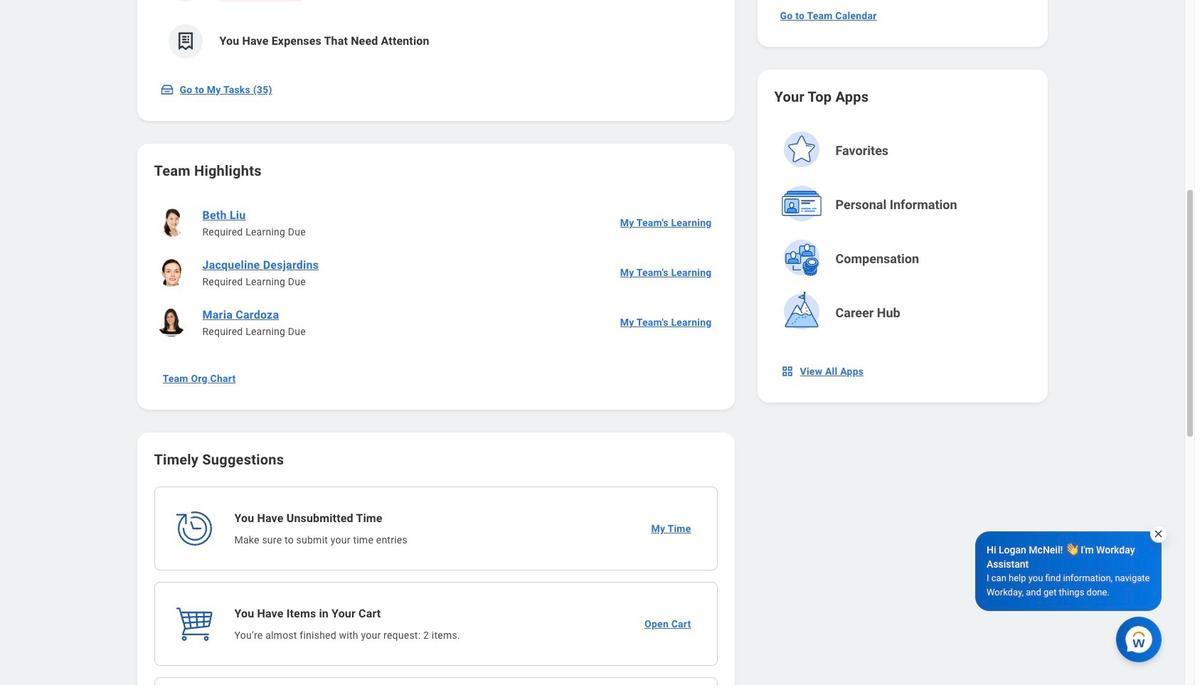 Task type: locate. For each thing, give the bounding box(es) containing it.
1 vertical spatial list
[[154, 198, 718, 347]]

inbox image
[[160, 83, 174, 97]]

list
[[154, 0, 718, 70], [154, 198, 718, 347]]

nbox image
[[780, 364, 794, 378]]

0 vertical spatial list
[[154, 0, 718, 70]]

dashboard expenses image
[[175, 31, 196, 52]]



Task type: vqa. For each thing, say whether or not it's contained in the screenshot.
33 'button'
no



Task type: describe. For each thing, give the bounding box(es) containing it.
2 list from the top
[[154, 198, 718, 347]]

1 list from the top
[[154, 0, 718, 70]]

x image
[[1153, 529, 1164, 539]]



